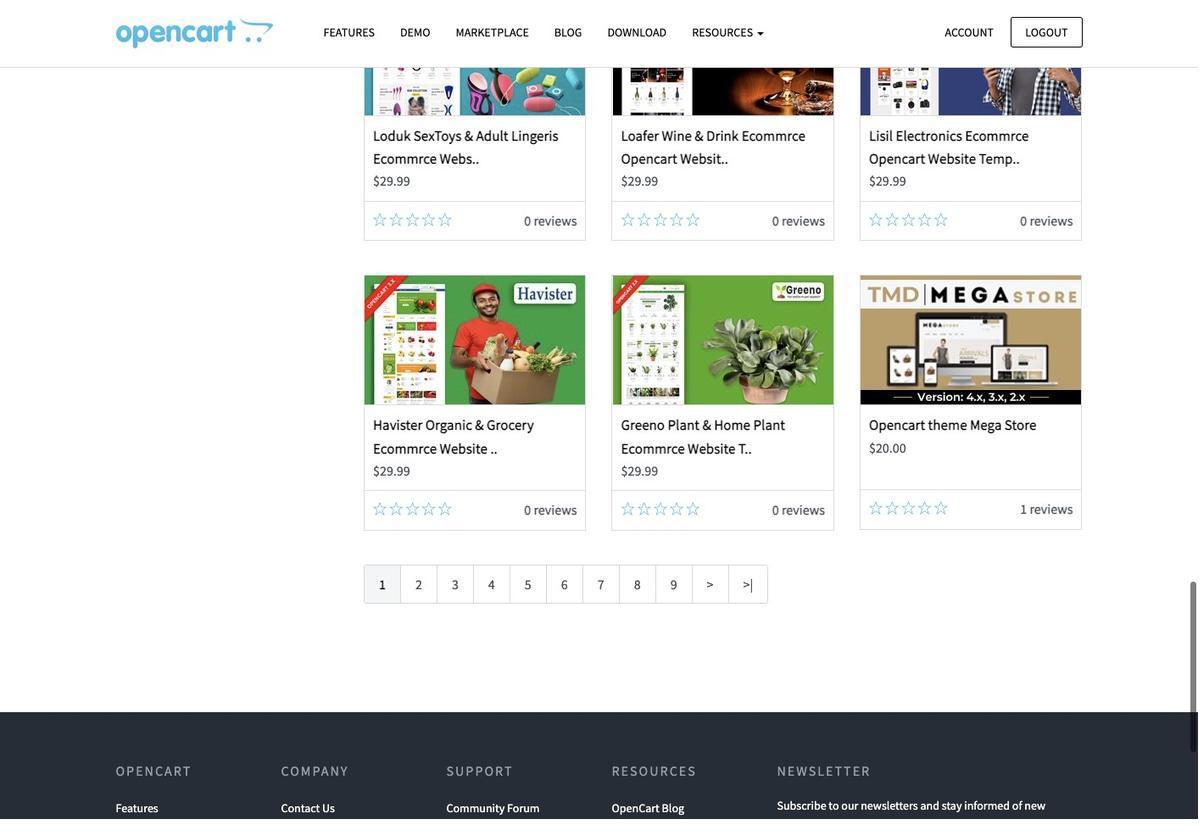 Task type: describe. For each thing, give the bounding box(es) containing it.
havister organic & grocery ecommrce website .. image
[[365, 276, 586, 405]]

3
[[452, 576, 459, 593]]

opencart for opencart blog
[[612, 801, 660, 816]]

$29.99 inside lisil electronics ecommrce opencart website temp.. $29.99
[[870, 172, 907, 189]]

$29.99 for havister organic & grocery ecommrce website ..
[[373, 462, 410, 479]]

opencart inside loafer wine & drink ecommrce opencart websit.. $29.99
[[622, 149, 678, 168]]

$29.99 for loafer wine & drink ecommrce opencart websit..
[[622, 172, 659, 189]]

4
[[489, 576, 495, 593]]

community forum
[[447, 801, 540, 816]]

adult
[[476, 126, 509, 145]]

1 horizontal spatial features
[[324, 25, 375, 40]]

1 plant from the left
[[668, 416, 700, 435]]

lisil electronics ecommrce opencart website temp.. $29.99
[[870, 126, 1030, 189]]

t..
[[739, 439, 752, 458]]

reviews for loafer wine & drink ecommrce opencart websit..
[[782, 212, 826, 229]]

informed
[[965, 798, 1011, 813]]

ecommrce inside lisil electronics ecommrce opencart website temp.. $29.99
[[966, 126, 1030, 145]]

lisil electronics ecommrce opencart website temp.. link
[[870, 126, 1030, 168]]

webs..
[[440, 149, 480, 168]]

home
[[715, 416, 751, 435]]

1 for 1 reviews
[[1021, 501, 1028, 518]]

8
[[634, 576, 641, 593]]

2 plant from the left
[[754, 416, 786, 435]]

5 link
[[510, 565, 547, 604]]

opencart theme mega store $20.00
[[870, 416, 1037, 456]]

other
[[842, 817, 869, 820]]

2
[[416, 576, 422, 593]]

account
[[946, 24, 995, 39]]

opencart theme mega store link
[[870, 416, 1037, 435]]

lisil
[[870, 126, 894, 145]]

0 reviews for loduk sextoys & adult lingeris ecommrce webs..
[[525, 212, 577, 229]]

0 for greeno plant & home plant ecommrce website t..
[[773, 502, 780, 519]]

0 reviews for greeno plant & home plant ecommrce website t..
[[773, 502, 826, 519]]

loafer
[[622, 126, 659, 145]]

0 for lisil electronics ecommrce opencart website temp..
[[1021, 212, 1028, 229]]

6
[[562, 576, 568, 593]]

loafer wine & drink ecommrce opencart websit.. link
[[622, 126, 806, 168]]

opencart theme mega store image
[[861, 276, 1082, 405]]

community forum link
[[447, 797, 540, 820]]

community
[[447, 801, 505, 816]]

..
[[491, 439, 498, 458]]

demo
[[401, 25, 431, 40]]

electronics
[[896, 126, 963, 145]]

website inside lisil electronics ecommrce opencart website temp.. $29.99
[[929, 149, 977, 168]]

grocery
[[487, 416, 534, 435]]

> link
[[692, 565, 729, 604]]

loafer wine & drink ecommrce opencart websit.. $29.99
[[622, 126, 806, 189]]

greeno
[[622, 416, 665, 435]]

3 link
[[437, 565, 474, 604]]

opencart inside 'opencart theme mega store $20.00'
[[870, 416, 926, 435]]

0 reviews for lisil electronics ecommrce opencart website temp..
[[1021, 212, 1074, 229]]

website inside havister organic & grocery ecommrce website .. $29.99
[[440, 439, 488, 458]]

1 horizontal spatial features link
[[311, 18, 388, 48]]

& for organic
[[475, 416, 484, 435]]

0 horizontal spatial and
[[821, 817, 840, 820]]

opencart inside the subscribe to our newsletters and stay informed of new releases and other opencart events.
[[871, 817, 919, 820]]

0 for loduk sextoys & adult lingeris ecommrce webs..
[[525, 212, 531, 229]]

lisil electronics ecommrce opencart website temp.. image
[[861, 0, 1082, 115]]

7
[[598, 576, 605, 593]]

1 vertical spatial resources
[[612, 762, 697, 779]]

ecommrce inside the greeno plant & home plant ecommrce website t.. $29.99
[[622, 439, 685, 458]]

9 link
[[656, 565, 693, 604]]

0 vertical spatial resources
[[693, 25, 756, 40]]

subscribe
[[778, 798, 827, 813]]

organic
[[426, 416, 473, 435]]

marketplace
[[456, 25, 529, 40]]

>| link
[[728, 565, 769, 604]]

drink
[[707, 126, 739, 145]]

loduk sextoys & adult lingeris ecommrce webs.. link
[[373, 126, 559, 168]]

reviews for greeno plant & home plant ecommrce website t..
[[782, 502, 826, 519]]

website inside the greeno plant & home plant ecommrce website t.. $29.99
[[688, 439, 736, 458]]

1 vertical spatial features link
[[116, 797, 158, 820]]

reviews for lisil electronics ecommrce opencart website temp..
[[1030, 212, 1074, 229]]

sextoys
[[414, 126, 462, 145]]

>|
[[744, 576, 754, 593]]

new
[[1025, 798, 1046, 813]]

loduk
[[373, 126, 411, 145]]

marketplace link
[[443, 18, 542, 48]]

store
[[1005, 416, 1037, 435]]

newsletters
[[861, 798, 919, 813]]

opencart themes image
[[116, 18, 273, 48]]

of
[[1013, 798, 1023, 813]]

greeno plant & home plant ecommrce website t.. image
[[613, 276, 834, 405]]

greeno plant & home plant ecommrce website t.. $29.99
[[622, 416, 786, 479]]

havister organic & grocery ecommrce website .. $29.99
[[373, 416, 534, 479]]

7 link
[[583, 565, 620, 604]]



Task type: locate. For each thing, give the bounding box(es) containing it.
$29.99 inside loafer wine & drink ecommrce opencart websit.. $29.99
[[622, 172, 659, 189]]

$29.99 inside havister organic & grocery ecommrce website .. $29.99
[[373, 462, 410, 479]]

download
[[608, 25, 667, 40]]

reviews for havister organic & grocery ecommrce website ..
[[534, 502, 577, 519]]

$29.99 down greeno
[[622, 462, 659, 479]]

& left home
[[703, 416, 712, 435]]

ecommrce down loduk
[[373, 149, 437, 168]]

opencart down lisil
[[870, 149, 926, 168]]

havister
[[373, 416, 423, 435]]

$29.99 for loduk sextoys & adult lingeris ecommrce webs..
[[373, 172, 410, 189]]

resources link
[[680, 18, 777, 48]]

contact us
[[281, 801, 335, 816]]

subscribe to our newsletters and stay informed of new releases and other opencart events.
[[778, 798, 1046, 820]]

releases
[[778, 817, 818, 820]]

2 horizontal spatial opencart
[[871, 817, 919, 820]]

6 link
[[546, 565, 584, 604]]

havister organic & grocery ecommrce website .. link
[[373, 416, 534, 458]]

0 horizontal spatial blog
[[555, 25, 582, 40]]

$29.99 inside the greeno plant & home plant ecommrce website t.. $29.99
[[622, 462, 659, 479]]

0 horizontal spatial plant
[[668, 416, 700, 435]]

1 vertical spatial features
[[116, 801, 158, 816]]

& inside the greeno plant & home plant ecommrce website t.. $29.99
[[703, 416, 712, 435]]

1 vertical spatial 1
[[379, 576, 386, 593]]

logout
[[1026, 24, 1069, 39]]

& right organic at the left bottom of page
[[475, 416, 484, 435]]

1 vertical spatial blog
[[662, 801, 685, 816]]

2 horizontal spatial website
[[929, 149, 977, 168]]

0 for havister organic & grocery ecommrce website ..
[[525, 502, 531, 519]]

1 horizontal spatial blog
[[662, 801, 685, 816]]

0
[[525, 212, 531, 229], [773, 212, 780, 229], [1021, 212, 1028, 229], [525, 502, 531, 519], [773, 502, 780, 519]]

2 vertical spatial opencart
[[871, 817, 919, 820]]

loduk sextoys & adult lingeris ecommrce webs.. image
[[365, 0, 586, 115]]

star light o image
[[373, 213, 387, 226], [390, 213, 403, 226], [439, 213, 452, 226], [622, 213, 635, 226], [670, 213, 684, 226], [687, 213, 700, 226], [902, 213, 916, 226], [935, 502, 948, 515], [373, 503, 387, 516], [406, 503, 420, 516], [638, 503, 651, 516], [670, 503, 684, 516]]

support
[[447, 762, 514, 779]]

$29.99 down havister
[[373, 462, 410, 479]]

blog link
[[542, 18, 595, 48]]

website down home
[[688, 439, 736, 458]]

$29.99 down loduk
[[373, 172, 410, 189]]

mega
[[971, 416, 1003, 435]]

0 vertical spatial 1
[[1021, 501, 1028, 518]]

0 reviews for havister organic & grocery ecommrce website ..
[[525, 502, 577, 519]]

1 reviews
[[1021, 501, 1074, 518]]

logout link
[[1012, 17, 1083, 47]]

demo link
[[388, 18, 443, 48]]

download link
[[595, 18, 680, 48]]

1 horizontal spatial opencart
[[612, 801, 660, 816]]

lingeris
[[512, 126, 559, 145]]

>
[[707, 576, 714, 593]]

1 horizontal spatial and
[[921, 798, 940, 813]]

opencart for opencart
[[116, 762, 192, 779]]

0 horizontal spatial features link
[[116, 797, 158, 820]]

and
[[921, 798, 940, 813], [821, 817, 840, 820]]

4 link
[[473, 565, 511, 604]]

& inside havister organic & grocery ecommrce website .. $29.99
[[475, 416, 484, 435]]

reviews for loduk sextoys & adult lingeris ecommrce webs..
[[534, 212, 577, 229]]

loduk sextoys & adult lingeris ecommrce webs.. $29.99
[[373, 126, 559, 189]]

features link
[[311, 18, 388, 48], [116, 797, 158, 820]]

our
[[842, 798, 859, 813]]

5
[[525, 576, 532, 593]]

greeno plant & home plant ecommrce website t.. link
[[622, 416, 786, 458]]

plant right home
[[754, 416, 786, 435]]

and down the to on the bottom right of the page
[[821, 817, 840, 820]]

0 vertical spatial opencart
[[116, 762, 192, 779]]

$29.99
[[373, 172, 410, 189], [622, 172, 659, 189], [870, 172, 907, 189], [373, 462, 410, 479], [622, 462, 659, 479]]

&
[[465, 126, 474, 145], [695, 126, 704, 145], [475, 416, 484, 435], [703, 416, 712, 435]]

wine
[[662, 126, 692, 145]]

0 reviews
[[525, 212, 577, 229], [773, 212, 826, 229], [1021, 212, 1074, 229], [525, 502, 577, 519], [773, 502, 826, 519]]

website
[[929, 149, 977, 168], [440, 439, 488, 458], [688, 439, 736, 458]]

plant right greeno
[[668, 416, 700, 435]]

1 vertical spatial and
[[821, 817, 840, 820]]

& right wine
[[695, 126, 704, 145]]

forum
[[507, 801, 540, 816]]

0 horizontal spatial opencart
[[116, 762, 192, 779]]

0 for loafer wine & drink ecommrce opencart websit..
[[773, 212, 780, 229]]

0 vertical spatial blog
[[555, 25, 582, 40]]

plant
[[668, 416, 700, 435], [754, 416, 786, 435]]

events.
[[921, 817, 957, 820]]

loafer wine & drink ecommrce opencart websit.. image
[[613, 0, 834, 115]]

contact
[[281, 801, 320, 816]]

website down organic at the left bottom of page
[[440, 439, 488, 458]]

features
[[324, 25, 375, 40], [116, 801, 158, 816]]

1 left 2
[[379, 576, 386, 593]]

ecommrce down havister
[[373, 439, 437, 458]]

account link
[[931, 17, 1009, 47]]

theme
[[929, 416, 968, 435]]

0 reviews for loafer wine & drink ecommrce opencart websit..
[[773, 212, 826, 229]]

stay
[[943, 798, 963, 813]]

& for sextoys
[[465, 126, 474, 145]]

ecommrce up temp..
[[966, 126, 1030, 145]]

1 for 1
[[379, 576, 386, 593]]

reviews
[[534, 212, 577, 229], [782, 212, 826, 229], [1030, 212, 1074, 229], [1030, 501, 1074, 518], [534, 502, 577, 519], [782, 502, 826, 519]]

opencart blog
[[612, 801, 685, 816]]

opencart up $20.00
[[870, 416, 926, 435]]

0 vertical spatial and
[[921, 798, 940, 813]]

1 horizontal spatial 1
[[1021, 501, 1028, 518]]

& for plant
[[703, 416, 712, 435]]

to
[[829, 798, 840, 813]]

opencart blog link
[[612, 797, 685, 820]]

reviews for opencart theme mega store
[[1030, 501, 1074, 518]]

2 link
[[400, 565, 438, 604]]

9
[[671, 576, 678, 593]]

0 horizontal spatial features
[[116, 801, 158, 816]]

blog
[[555, 25, 582, 40], [662, 801, 685, 816]]

& left 'adult'
[[465, 126, 474, 145]]

opencart
[[116, 762, 192, 779], [612, 801, 660, 816], [871, 817, 919, 820]]

& inside loafer wine & drink ecommrce opencart websit.. $29.99
[[695, 126, 704, 145]]

1 horizontal spatial plant
[[754, 416, 786, 435]]

0 vertical spatial features link
[[311, 18, 388, 48]]

1 horizontal spatial website
[[688, 439, 736, 458]]

ecommrce inside loduk sextoys & adult lingeris ecommrce webs.. $29.99
[[373, 149, 437, 168]]

star light o image
[[406, 213, 420, 226], [422, 213, 436, 226], [638, 213, 651, 226], [654, 213, 668, 226], [870, 213, 883, 226], [886, 213, 900, 226], [919, 213, 932, 226], [935, 213, 948, 226], [870, 502, 883, 515], [886, 502, 900, 515], [902, 502, 916, 515], [919, 502, 932, 515], [390, 503, 403, 516], [422, 503, 436, 516], [439, 503, 452, 516], [622, 503, 635, 516], [654, 503, 668, 516], [687, 503, 700, 516]]

1 down store
[[1021, 501, 1028, 518]]

and up events.
[[921, 798, 940, 813]]

$20.00
[[870, 439, 907, 456]]

us
[[322, 801, 335, 816]]

opencart inside lisil electronics ecommrce opencart website temp.. $29.99
[[870, 149, 926, 168]]

ecommrce inside loafer wine & drink ecommrce opencart websit.. $29.99
[[742, 126, 806, 145]]

ecommrce
[[742, 126, 806, 145], [966, 126, 1030, 145], [373, 149, 437, 168], [373, 439, 437, 458], [622, 439, 685, 458]]

1
[[1021, 501, 1028, 518], [379, 576, 386, 593]]

ecommrce down greeno
[[622, 439, 685, 458]]

temp..
[[980, 149, 1021, 168]]

opencart down loafer
[[622, 149, 678, 168]]

$29.99 down loafer
[[622, 172, 659, 189]]

8 link
[[619, 565, 656, 604]]

& for wine
[[695, 126, 704, 145]]

website down electronics
[[929, 149, 977, 168]]

0 horizontal spatial 1
[[379, 576, 386, 593]]

$29.99 down lisil
[[870, 172, 907, 189]]

ecommrce inside havister organic & grocery ecommrce website .. $29.99
[[373, 439, 437, 458]]

0 vertical spatial features
[[324, 25, 375, 40]]

contact us link
[[281, 797, 335, 820]]

& inside loduk sextoys & adult lingeris ecommrce webs.. $29.99
[[465, 126, 474, 145]]

ecommrce right drink
[[742, 126, 806, 145]]

0 horizontal spatial website
[[440, 439, 488, 458]]

$29.99 inside loduk sextoys & adult lingeris ecommrce webs.. $29.99
[[373, 172, 410, 189]]

newsletter
[[778, 762, 872, 779]]

company
[[281, 762, 349, 779]]

1 vertical spatial opencart
[[612, 801, 660, 816]]

websit..
[[681, 149, 729, 168]]



Task type: vqa. For each thing, say whether or not it's contained in the screenshot.


